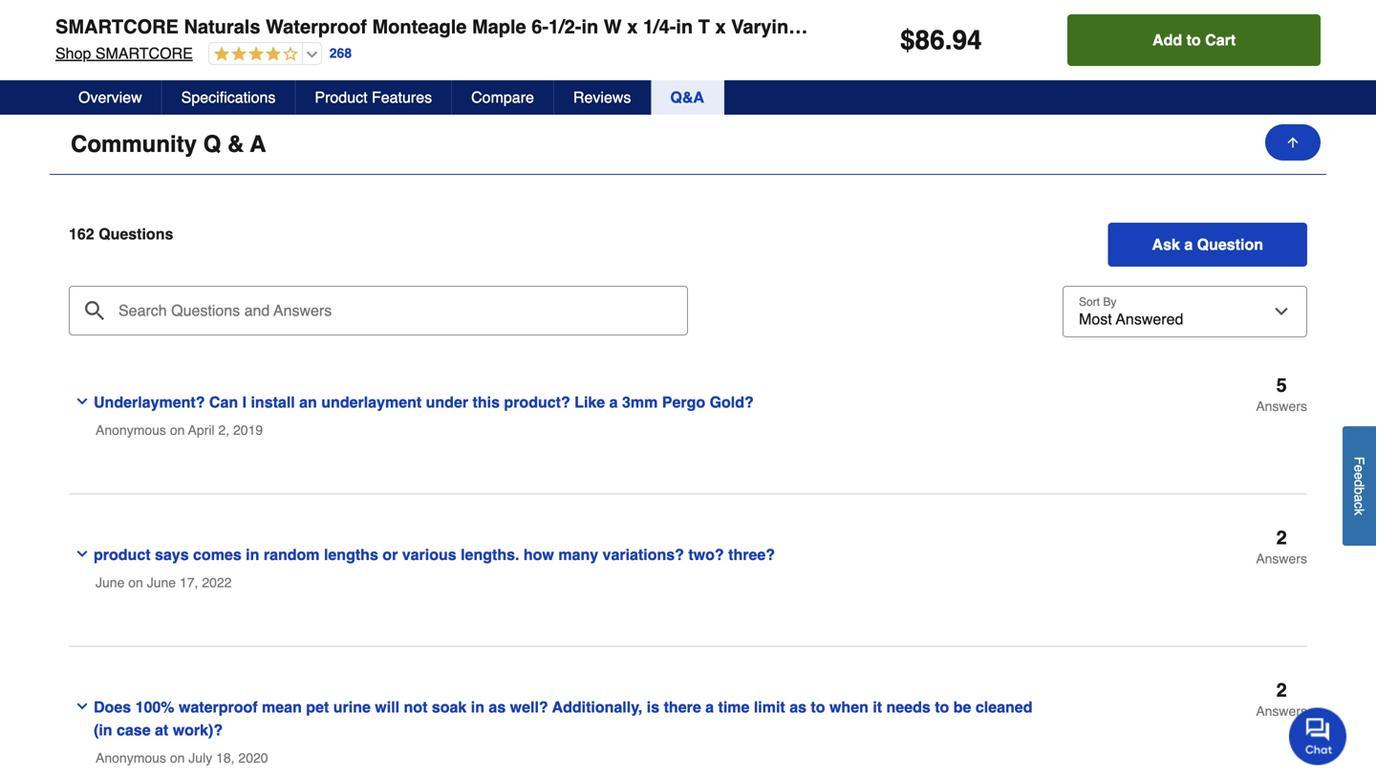 Task type: vqa. For each thing, say whether or not it's contained in the screenshot.
the right x
yes



Task type: locate. For each thing, give the bounding box(es) containing it.
0 vertical spatial on
[[170, 423, 185, 438]]

smartcore
[[55, 16, 179, 38], [95, 44, 193, 62]]

1 2 answers element from the top
[[1256, 527, 1308, 566]]

0 vertical spatial answers
[[1256, 399, 1308, 414]]

smartcore naturals waterproof monteagle maple 6-1/2-in w x 1/4-in t x varying length smooth/traditional waterproof engineered hardwood f
[[55, 16, 1376, 38]]

e
[[1352, 465, 1367, 472], [1352, 472, 1367, 480]]

0 vertical spatial anonymous
[[96, 423, 166, 438]]

1 horizontal spatial waterproof
[[1053, 16, 1154, 38]]

1 chevron down image from the top
[[75, 394, 90, 409]]

0 horizontal spatial x
[[627, 16, 638, 38]]

$
[[900, 25, 915, 55]]

chevron down image inside 'does 100% waterproof mean pet urine will not soak in as well? additionally, is there a time limit as to when it needs to be cleaned (in case at work)?' button
[[75, 699, 90, 714]]

to left when in the right of the page
[[811, 698, 825, 716]]

1 vertical spatial 2 answers
[[1256, 679, 1308, 719]]

268
[[330, 46, 352, 61]]

2 anonymous from the top
[[96, 750, 166, 766]]

naturals
[[184, 16, 260, 38]]

t
[[698, 16, 710, 38]]

june left 17,
[[147, 575, 176, 590]]

2 2 answers element from the top
[[1256, 679, 1308, 719]]

anonymous down underlayment?
[[96, 423, 166, 438]]

pergo
[[662, 393, 706, 411]]

june down product
[[96, 575, 125, 590]]

5 answers element
[[1256, 374, 1308, 414]]

as left well?
[[489, 698, 506, 716]]

needs
[[887, 698, 931, 716]]

1 vertical spatial f
[[1352, 457, 1367, 465]]

.
[[945, 25, 952, 55]]

anonymous on july 18, 2020
[[96, 750, 268, 766]]

1 answers from the top
[[1256, 399, 1308, 414]]

lengths
[[324, 546, 378, 563]]

2 horizontal spatial to
[[1187, 31, 1201, 49]]

2 2 answers from the top
[[1256, 679, 1308, 719]]

answers
[[1256, 399, 1308, 414], [1256, 551, 1308, 566], [1256, 704, 1308, 719]]

e up d
[[1352, 465, 1367, 472]]

1 vertical spatial chevron down image
[[75, 699, 90, 714]]

underlayment?
[[94, 393, 205, 411]]

a
[[1185, 236, 1193, 253], [609, 393, 618, 411], [1352, 494, 1367, 502], [706, 698, 714, 716]]

0 vertical spatial 2 answers
[[1256, 527, 1308, 566]]

e up b
[[1352, 472, 1367, 480]]

x right w
[[627, 16, 638, 38]]

many
[[558, 546, 598, 563]]

x
[[627, 16, 638, 38], [715, 16, 726, 38]]

0 horizontal spatial as
[[489, 698, 506, 716]]

0 vertical spatial chevron down image
[[75, 394, 90, 409]]

in right soak at the left bottom of the page
[[471, 698, 485, 716]]

to
[[1187, 31, 1201, 49], [811, 698, 825, 716], [935, 698, 949, 716]]

0 vertical spatial 2 answers element
[[1256, 527, 1308, 566]]

0 horizontal spatial waterproof
[[266, 16, 367, 38]]

2 2 from the top
[[1277, 679, 1287, 701]]

to left be
[[935, 698, 949, 716]]

1 2 answers from the top
[[1256, 527, 1308, 566]]

Search Questions and Answers text field
[[69, 286, 688, 336]]

i
[[242, 393, 247, 411]]

community q & a
[[71, 131, 266, 157]]

2 as from the left
[[790, 698, 807, 716]]

on
[[170, 423, 185, 438], [128, 575, 143, 590], [170, 750, 185, 766]]

1 horizontal spatial f
[[1368, 16, 1376, 38]]

1 anonymous from the top
[[96, 423, 166, 438]]

1 horizontal spatial as
[[790, 698, 807, 716]]

at
[[155, 721, 168, 739]]

waterproof
[[266, 16, 367, 38], [1053, 16, 1154, 38]]

a right ask
[[1185, 236, 1193, 253]]

1 vertical spatial on
[[128, 575, 143, 590]]

underlayment? can i install an underlayment under this product? like a 3mm pergo gold? button
[[69, 376, 1060, 415]]

f e e d b a c k button
[[1343, 426, 1376, 546]]

anonymous on april 2, 2019
[[96, 423, 263, 438]]

f right hardwood
[[1368, 16, 1376, 38]]

0 vertical spatial 2
[[1277, 527, 1287, 549]]

d
[[1352, 480, 1367, 487]]

2 vertical spatial on
[[170, 750, 185, 766]]

chevron down image left does
[[75, 699, 90, 714]]

0 horizontal spatial june
[[96, 575, 125, 590]]

2 waterproof from the left
[[1053, 16, 1154, 38]]

on left april
[[170, 423, 185, 438]]

compare
[[471, 88, 534, 106]]

answers for underlayment? can i install an underlayment under this product? like a 3mm pergo gold?
[[1256, 399, 1308, 414]]

f up d
[[1352, 457, 1367, 465]]

three?
[[728, 546, 775, 563]]

smartcore up the shop smartcore
[[55, 16, 179, 38]]

2 chevron down image from the top
[[75, 699, 90, 714]]

1 horizontal spatial june
[[147, 575, 176, 590]]

engineered
[[1160, 16, 1264, 38]]

2 answers
[[1256, 527, 1308, 566], [1256, 679, 1308, 719]]

answers for product says comes in random lengths or various lengths.  how many variations?  two?  three?
[[1256, 551, 1308, 566]]

not
[[404, 698, 428, 716]]

2 for does 100% waterproof mean pet urine will not soak in as well? additionally, is there a time limit as to when it needs to be cleaned (in case at work)?
[[1277, 679, 1287, 701]]

be
[[954, 698, 972, 716]]

to right add
[[1187, 31, 1201, 49]]

on down product
[[128, 575, 143, 590]]

1 vertical spatial 2 answers element
[[1256, 679, 1308, 719]]

17,
[[180, 575, 198, 590]]

on left july
[[170, 750, 185, 766]]

a
[[250, 131, 266, 157]]

cleaned
[[976, 698, 1033, 716]]

a left time
[[706, 698, 714, 716]]

2 answers for product says comes in random lengths or various lengths.  how many variations?  two?  three?
[[1256, 527, 1308, 566]]

reviews button
[[554, 80, 651, 115]]

2
[[1277, 527, 1287, 549], [1277, 679, 1287, 701]]

on for says
[[128, 575, 143, 590]]

limit
[[754, 698, 785, 716]]

chevron down image
[[75, 394, 90, 409], [75, 699, 90, 714]]

1/2-
[[549, 16, 582, 38]]

2 answers from the top
[[1256, 551, 1308, 566]]

chat invite button image
[[1289, 707, 1348, 765]]

2 june from the left
[[147, 575, 176, 590]]

1 as from the left
[[489, 698, 506, 716]]

2 answers element
[[1256, 527, 1308, 566], [1256, 679, 1308, 719]]

2 for product says comes in random lengths or various lengths.  how many variations?  two?  three?
[[1277, 527, 1287, 549]]

as right limit
[[790, 698, 807, 716]]

specifications
[[181, 88, 276, 106]]

on for can
[[170, 423, 185, 438]]

2 e from the top
[[1352, 472, 1367, 480]]

3 answers from the top
[[1256, 704, 1308, 719]]

2 x from the left
[[715, 16, 726, 38]]

will
[[375, 698, 400, 716]]

q&a button
[[651, 80, 724, 115]]

x right 't'
[[715, 16, 726, 38]]

0 vertical spatial smartcore
[[55, 16, 179, 38]]

0 horizontal spatial f
[[1352, 457, 1367, 465]]

is
[[647, 698, 660, 716]]

1 vertical spatial answers
[[1256, 551, 1308, 566]]

chevron down image
[[75, 546, 90, 562]]

1 horizontal spatial x
[[715, 16, 726, 38]]

w
[[604, 16, 622, 38]]

1 vertical spatial 2
[[1277, 679, 1287, 701]]

chevron up image
[[1287, 135, 1306, 154]]

how
[[524, 546, 554, 563]]

work)?
[[173, 721, 223, 739]]

1 2 from the top
[[1277, 527, 1287, 549]]

chevron down image inside underlayment? can i install an underlayment under this product? like a 3mm pergo gold? button
[[75, 394, 90, 409]]

2 vertical spatial answers
[[1256, 704, 1308, 719]]

does 100% waterproof mean pet urine will not soak in as well? additionally, is there a time limit as to when it needs to be cleaned (in case at work)?
[[94, 698, 1033, 739]]

april
[[188, 423, 215, 438]]

2020
[[238, 750, 268, 766]]

anonymous
[[96, 423, 166, 438], [96, 750, 166, 766]]

f
[[1368, 16, 1376, 38], [1352, 457, 1367, 465]]

f inside button
[[1352, 457, 1367, 465]]

as
[[489, 698, 506, 716], [790, 698, 807, 716]]

anonymous down case
[[96, 750, 166, 766]]

2019
[[233, 423, 263, 438]]

1/4-
[[643, 16, 676, 38]]

says
[[155, 546, 189, 563]]

under
[[426, 393, 468, 411]]

specifications button
[[162, 80, 296, 115]]

additionally,
[[552, 698, 643, 716]]

smartcore up the overview button on the top of the page
[[95, 44, 193, 62]]

a up k
[[1352, 494, 1367, 502]]

1 vertical spatial anonymous
[[96, 750, 166, 766]]

0 vertical spatial f
[[1368, 16, 1376, 38]]

in left 't'
[[676, 16, 693, 38]]

chevron down image left underlayment?
[[75, 394, 90, 409]]

community q & a button
[[50, 115, 1327, 175]]

show
[[791, 34, 840, 52]]

gold?
[[710, 393, 754, 411]]



Task type: describe. For each thing, give the bounding box(es) containing it.
varying
[[731, 16, 800, 38]]

reviews
[[573, 88, 631, 106]]

2022
[[202, 575, 232, 590]]

overview
[[78, 88, 142, 106]]

1 waterproof from the left
[[266, 16, 367, 38]]

mean
[[262, 698, 302, 716]]

2 answers for does 100% waterproof mean pet urine will not soak in as well? additionally, is there a time limit as to when it needs to be cleaned (in case at work)?
[[1256, 679, 1308, 719]]

1 x from the left
[[627, 16, 638, 38]]

questions
[[99, 225, 173, 243]]

when
[[830, 698, 869, 716]]

does
[[94, 698, 131, 716]]

162
[[69, 225, 94, 243]]

a right like
[[609, 393, 618, 411]]

add to cart button
[[1068, 14, 1321, 66]]

length
[[806, 16, 869, 38]]

well?
[[510, 698, 548, 716]]

3.8 stars image
[[209, 46, 298, 64]]

answers for does 100% waterproof mean pet urine will not soak in as well? additionally, is there a time limit as to when it needs to be cleaned (in case at work)?
[[1256, 704, 1308, 719]]

urine
[[333, 698, 371, 716]]

b
[[1352, 487, 1367, 494]]

maple
[[472, 16, 526, 38]]

chevron down image for 2
[[75, 699, 90, 714]]

july
[[189, 750, 212, 766]]

a inside 162 questions ask a question
[[1185, 236, 1193, 253]]

on for 100%
[[170, 750, 185, 766]]

0 horizontal spatial to
[[811, 698, 825, 716]]

does 100% waterproof mean pet urine will not soak in as well? additionally, is there a time limit as to when it needs to be cleaned (in case at work)? button
[[69, 681, 1060, 743]]

underlayment
[[321, 393, 422, 411]]

c
[[1352, 502, 1367, 509]]

product features
[[315, 88, 432, 106]]

ask
[[1152, 236, 1180, 253]]

f e e d b a c k
[[1352, 457, 1367, 515]]

install
[[251, 393, 295, 411]]

arrow up image
[[1286, 135, 1301, 150]]

in left w
[[582, 16, 599, 38]]

add
[[1153, 31, 1182, 49]]

1 e from the top
[[1352, 465, 1367, 472]]

86
[[915, 25, 945, 55]]

3mm
[[622, 393, 658, 411]]

162 questions ask a question
[[69, 225, 1264, 253]]

6-
[[532, 16, 549, 38]]

lengths.
[[461, 546, 519, 563]]

time
[[718, 698, 750, 716]]

comes
[[193, 546, 242, 563]]

100%
[[135, 698, 174, 716]]

case
[[117, 721, 151, 739]]

q&a
[[670, 88, 704, 106]]

shop smartcore
[[55, 44, 193, 62]]

anonymous for 5
[[96, 423, 166, 438]]

2 answers element for product says comes in random lengths or various lengths.  how many variations?  two?  three?
[[1256, 527, 1308, 566]]

chevron down image for 5
[[75, 394, 90, 409]]

2 answers element for does 100% waterproof mean pet urine will not soak in as well? additionally, is there a time limit as to when it needs to be cleaned (in case at work)?
[[1256, 679, 1308, 719]]

(in
[[94, 721, 112, 739]]

hardwood
[[1269, 16, 1363, 38]]

k
[[1352, 509, 1367, 515]]

shop
[[55, 44, 91, 62]]

pet
[[306, 698, 329, 716]]

a inside does 100% waterproof mean pet urine will not soak in as well? additionally, is there a time limit as to when it needs to be cleaned (in case at work)?
[[706, 698, 714, 716]]

1 horizontal spatial to
[[935, 698, 949, 716]]

it
[[873, 698, 882, 716]]

in inside does 100% waterproof mean pet urine will not soak in as well? additionally, is there a time limit as to when it needs to be cleaned (in case at work)?
[[471, 698, 485, 716]]

94
[[952, 25, 982, 55]]

community
[[71, 131, 197, 157]]

or
[[383, 546, 398, 563]]

2,
[[218, 423, 229, 438]]

underlayment? can i install an underlayment under this product? like a 3mm pergo gold?
[[94, 393, 754, 411]]

in right comes
[[246, 546, 259, 563]]

&
[[227, 131, 244, 157]]

question
[[1197, 236, 1264, 253]]

there
[[664, 698, 701, 716]]

anonymous for 2
[[96, 750, 166, 766]]

q
[[203, 131, 221, 157]]

add to cart
[[1153, 31, 1236, 49]]

product features button
[[296, 80, 452, 115]]

smooth/traditional
[[875, 16, 1048, 38]]

product
[[315, 88, 368, 106]]

overview button
[[59, 80, 162, 115]]

product says comes in random lengths or various lengths.  how many variations?  two?  three?
[[94, 546, 775, 563]]

product
[[94, 546, 151, 563]]

june on june 17, 2022
[[96, 575, 232, 590]]

product says comes in random lengths or various lengths.  how many variations?  two?  three? button
[[69, 528, 1060, 567]]

variations?
[[603, 546, 684, 563]]

1 june from the left
[[96, 575, 125, 590]]

monteagle
[[372, 16, 467, 38]]

5 answers
[[1256, 374, 1308, 414]]

1 vertical spatial smartcore
[[95, 44, 193, 62]]

to inside add to cart button
[[1187, 31, 1201, 49]]

soak
[[432, 698, 467, 716]]

features
[[372, 88, 432, 106]]

this
[[473, 393, 500, 411]]

various
[[402, 546, 457, 563]]



